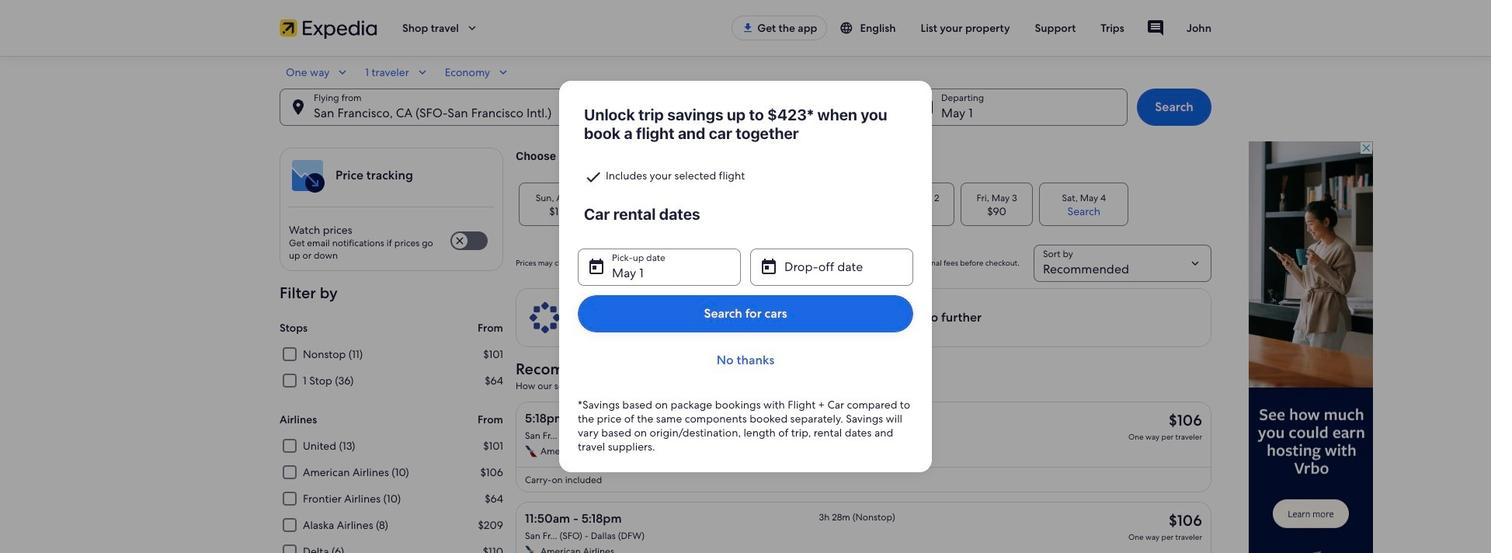 Task type: describe. For each thing, give the bounding box(es) containing it.
download the app button image
[[742, 22, 754, 34]]

communication center icon image
[[1146, 19, 1165, 37]]

one key blue tier image
[[528, 301, 562, 335]]

small image
[[840, 21, 860, 35]]

price tracking image
[[289, 157, 326, 194]]



Task type: locate. For each thing, give the bounding box(es) containing it.
expedia logo image
[[280, 17, 378, 39]]

None search field
[[280, 65, 1212, 126]]

swap origin and destination image
[[579, 98, 598, 117]]

list
[[516, 357, 1212, 553]]

tab list
[[516, 183, 1212, 226]]



Task type: vqa. For each thing, say whether or not it's contained in the screenshot.
THE SMALL icon
yes



